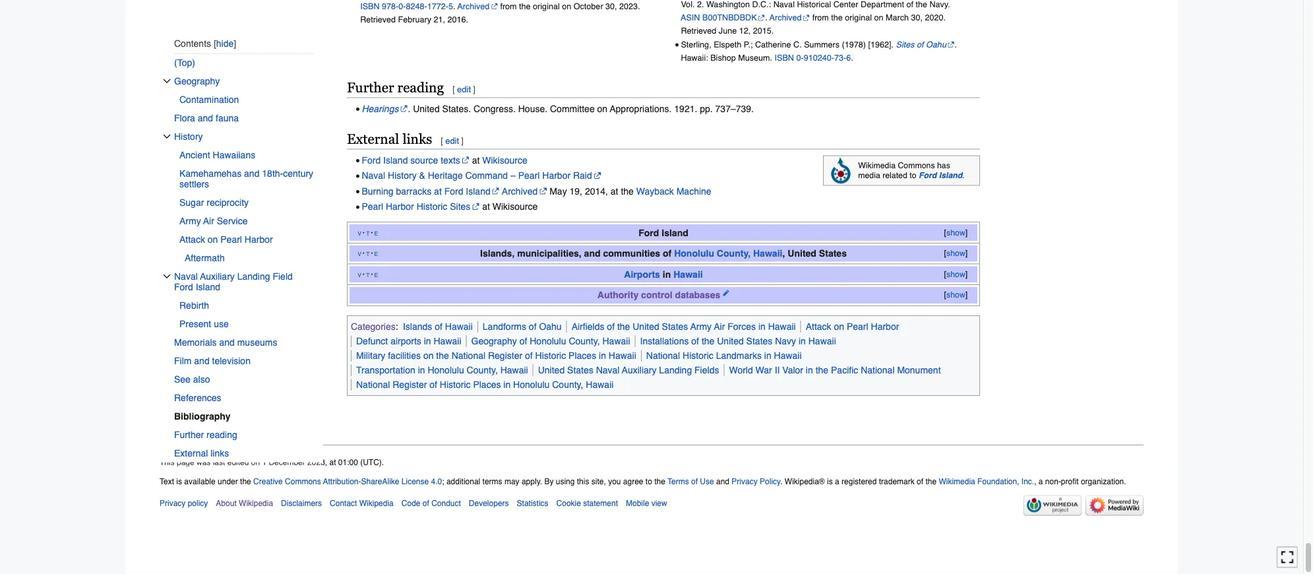 Task type: locate. For each thing, give the bounding box(es) containing it.
sugar reciprocity link
[[180, 193, 314, 212]]

further reading up hearings 'link'
[[347, 80, 444, 96]]

0 horizontal spatial archived
[[458, 2, 490, 11]]

2 e link from the top
[[375, 249, 378, 258]]

1 vertical spatial links
[[211, 448, 229, 459]]

isbn for isbn 0-910240-73-6 .
[[775, 53, 795, 63]]

1 horizontal spatial external links
[[347, 131, 432, 147]]

on inside attack on pearl harbor defunct airports in hawaii
[[835, 322, 845, 332]]

archived link up 2016
[[458, 2, 498, 11]]

1 horizontal spatial places
[[569, 351, 597, 361]]

cookie statement link
[[557, 499, 618, 508]]

text is available under the creative commons attribution-sharealike license 4.0 ; additional terms may apply.  by using this site, you agree to the terms of use and privacy policy . wikipedia® is a registered trademark of the wikimedia foundation, inc. , a non-profit organization.
[[160, 477, 1127, 486]]

0 horizontal spatial commons
[[285, 477, 321, 486]]

x small image
[[163, 77, 171, 85], [163, 133, 171, 140]]

islands
[[403, 322, 433, 332]]

1 e link from the top
[[375, 228, 378, 237]]

1 vertical spatial commons
[[285, 477, 321, 486]]

v for v link related to third t link from the top of the page
[[358, 270, 362, 279]]

of up airports in hawaii
[[663, 248, 672, 259]]

naval inside naval auxiliary landing field ford island
[[174, 271, 198, 282]]

wikipedia
[[239, 499, 273, 508], [360, 499, 394, 508]]

summers
[[805, 40, 840, 50]]

2 e from the top
[[375, 249, 378, 258]]

2 vertical spatial t link
[[366, 270, 370, 279]]

categories :
[[351, 322, 401, 332]]

0- down c.
[[797, 53, 804, 63]]

1 horizontal spatial oahu
[[927, 40, 947, 50]]

and down contamination
[[198, 113, 213, 123]]

0 vertical spatial x small image
[[163, 77, 171, 85]]

ford up rebirth
[[174, 282, 193, 292]]

1 vertical spatial v
[[358, 249, 362, 258]]

ancient hawaiians
[[180, 150, 256, 160]]

by
[[545, 477, 554, 486]]

original for october
[[533, 2, 560, 11]]

and inside footer
[[717, 477, 730, 486]]

edit up texts
[[446, 136, 459, 146]]

attack on pearl harbor
[[180, 234, 273, 245]]

1 vertical spatial from
[[813, 13, 829, 23]]

isbn down catherine
[[775, 53, 795, 63]]

2 vertical spatial e
[[375, 270, 378, 279]]

was
[[197, 458, 211, 467]]

further reading inside 'link'
[[174, 430, 237, 440]]

edit link up texts
[[446, 136, 459, 146]]

island for ford island source texts
[[383, 155, 408, 166]]

on inside installations of the united states navy in hawaii military facilities on the national register of historic places in hawaii
[[424, 351, 434, 361]]

[ edit ] for reading
[[453, 85, 476, 95]]

conduct
[[432, 499, 461, 508]]

archived down –
[[502, 186, 538, 197]]

0 horizontal spatial landing
[[237, 271, 270, 282]]

0 vertical spatial retrieved
[[360, 15, 396, 24]]

landing down aftermath link on the top of page
[[237, 271, 270, 282]]

on left march
[[875, 13, 884, 23]]

edit link
[[457, 85, 471, 95], [446, 136, 459, 146]]

2015
[[753, 26, 772, 36]]

army inside army air service "link"
[[180, 216, 201, 226]]

of inside world war ii valor in the pacific national monument national register of historic places in honolulu county, hawaii
[[430, 380, 438, 390]]

2 v from the top
[[358, 249, 362, 258]]

v t e for 1st t link from the top
[[358, 228, 378, 237]]

external links up ford island source texts
[[347, 131, 432, 147]]

2023,
[[308, 458, 327, 467]]

3 e from the top
[[375, 270, 378, 279]]

1 horizontal spatial ford island link
[[919, 171, 963, 181]]

1 horizontal spatial original
[[846, 13, 872, 23]]

t link
[[366, 228, 370, 237], [366, 249, 370, 258], [366, 270, 370, 279]]

0 vertical spatial edit
[[457, 85, 471, 95]]

island for ford island
[[662, 228, 689, 238]]

ford
[[362, 155, 381, 166], [919, 171, 937, 181], [445, 186, 464, 197], [639, 228, 660, 238], [174, 282, 193, 292]]

of down transportation in honolulu county, hawaii "link"
[[430, 380, 438, 390]]

airports in hawaii
[[625, 269, 703, 280]]

1 horizontal spatial ]
[[473, 85, 476, 95]]

attack up aftermath
[[180, 234, 205, 245]]

v for v link corresponding to 2nd t link from the bottom
[[358, 249, 362, 258]]

2 wikipedia from the left
[[360, 499, 394, 508]]

wikisource
[[483, 155, 528, 166], [493, 202, 538, 212]]

0 horizontal spatial naval
[[174, 271, 198, 282]]

2 vertical spatial t
[[366, 270, 370, 279]]

0 horizontal spatial isbn
[[360, 2, 380, 11]]

disclaimers link
[[281, 499, 322, 508]]

war
[[756, 365, 773, 376]]

0 vertical spatial to
[[910, 171, 917, 181]]

air inside "link"
[[203, 216, 214, 226]]

ford for ford island source texts
[[362, 155, 381, 166]]

honolulu inside national historic landmarks in hawaii transportation in honolulu county, hawaii
[[428, 365, 464, 376]]

3 show button from the top
[[943, 269, 970, 281]]

honolulu up national register of historic places in honolulu county, hawaii link
[[428, 365, 464, 376]]

1 horizontal spatial wikimedia
[[939, 477, 976, 486]]

1 vertical spatial geography
[[472, 336, 517, 347]]

harbor down barracks
[[386, 202, 414, 212]]

2 vertical spatial v t e
[[358, 270, 378, 279]]

to right related
[[910, 171, 917, 181]]

code
[[402, 499, 421, 508]]

edit
[[457, 85, 471, 95], [446, 136, 459, 146]]

wikimedia left foundation,
[[939, 477, 976, 486]]

e link for third t link from the top of the page
[[375, 270, 378, 279]]

1 vertical spatial ford island link
[[639, 228, 689, 238]]

archived link
[[458, 2, 498, 11], [770, 13, 811, 23], [502, 186, 547, 197]]

island left source
[[383, 155, 408, 166]]

in down islands
[[424, 336, 431, 347]]

rebirth link
[[180, 296, 314, 315]]

county, down airfields
[[569, 336, 600, 347]]

1 vertical spatial v link
[[358, 249, 362, 258]]

a left registered
[[836, 477, 840, 486]]

wikimedia inside footer
[[939, 477, 976, 486]]

0 vertical spatial oahu
[[927, 40, 947, 50]]

army down sugar
[[180, 216, 201, 226]]

of left use
[[692, 477, 698, 486]]

1 vertical spatial places
[[473, 380, 501, 390]]

1
[[262, 458, 267, 467]]

1 horizontal spatial retrieved
[[681, 26, 717, 36]]

0 horizontal spatial attack on pearl harbor link
[[180, 230, 314, 249]]

1 horizontal spatial ,
[[1035, 477, 1037, 486]]

authority
[[598, 290, 639, 301]]

honolulu
[[675, 248, 715, 259], [530, 336, 567, 347], [428, 365, 464, 376], [514, 380, 550, 390]]

2 t from the top
[[366, 249, 370, 258]]

february 21, 2016
[[398, 15, 466, 24]]

isbn left the 978-
[[360, 2, 380, 11]]

ford island link
[[919, 171, 963, 181], [639, 228, 689, 238]]

further reading down bibliography on the left
[[174, 430, 237, 440]]

0 vertical spatial [ edit ]
[[453, 85, 476, 95]]

national up transportation in honolulu county, hawaii "link"
[[452, 351, 486, 361]]

t for 1st t link from the top
[[366, 228, 370, 237]]

0 vertical spatial landing
[[237, 271, 270, 282]]

x small image for history
[[163, 133, 171, 140]]

;
[[442, 477, 445, 486]]

show button for the e link corresponding to 1st t link from the top
[[943, 227, 970, 239]]

0 vertical spatial register
[[488, 351, 523, 361]]

x small image for geography
[[163, 77, 171, 85]]

3 v t e from the top
[[358, 270, 378, 279]]

commons up related
[[898, 161, 936, 170]]

present
[[180, 319, 211, 329]]

2016
[[448, 15, 466, 24]]

island up rebirth
[[196, 282, 220, 292]]

v t e for third t link from the top of the page
[[358, 270, 378, 279]]

places down airfields
[[569, 351, 597, 361]]

1 vertical spatial retrieved
[[681, 26, 717, 36]]

1 x small image from the top
[[163, 77, 171, 85]]

1 v link from the top
[[358, 228, 362, 237]]

pearl harbor historic sites link
[[362, 202, 480, 212]]

geography for geography
[[174, 76, 220, 86]]

from for from the original on october 30, 2023
[[501, 2, 517, 11]]

1 v t e from the top
[[358, 228, 378, 237]]

contamination link
[[180, 90, 314, 109]]

historic down geography of honolulu county, hawaii
[[536, 351, 566, 361]]

of right airfields
[[607, 322, 615, 332]]

. retrieved for from the original on october 30, 2023
[[360, 2, 641, 24]]

islands,
[[480, 248, 515, 259]]

1 horizontal spatial from
[[813, 13, 829, 23]]

1 vertical spatial v t e
[[358, 249, 378, 258]]

world war ii valor in the pacific national monument national register of historic places in honolulu county, hawaii
[[356, 365, 941, 390]]

show button for the e link for 2nd t link from the bottom
[[943, 248, 970, 260]]

national right pacific
[[861, 365, 895, 376]]

and for 18th-
[[244, 168, 260, 179]]

and inside kamehamehas and 18th-century settlers
[[244, 168, 260, 179]]

burning
[[362, 186, 394, 197]]

0 horizontal spatial further reading
[[174, 430, 237, 440]]

disclaimers
[[281, 499, 322, 508]]

[ edit ] for links
[[441, 136, 464, 146]]

valor
[[783, 365, 804, 376]]

, inside footer
[[1035, 477, 1037, 486]]

2014,
[[585, 186, 608, 197]]

0 horizontal spatial further
[[174, 430, 204, 440]]

mobile
[[626, 499, 650, 508]]

geography link
[[174, 72, 314, 90]]

wikimedia up the media
[[859, 161, 896, 170]]

2 v t e from the top
[[358, 249, 378, 258]]

the left wayback
[[621, 186, 634, 197]]

hawaiians
[[213, 150, 256, 160]]

places inside world war ii valor in the pacific national monument national register of historic places in honolulu county, hawaii
[[473, 380, 501, 390]]

1 horizontal spatial auxiliary
[[622, 365, 657, 376]]

1 horizontal spatial landing
[[660, 365, 692, 376]]

powered by mediawiki image
[[1086, 496, 1144, 516]]

. hawaii: bishop museum.
[[681, 40, 958, 63]]

oahu up geography of honolulu county, hawaii link
[[539, 322, 562, 332]]

original for march
[[846, 13, 872, 23]]

1 horizontal spatial isbn
[[775, 53, 795, 63]]

is right the wikipedia® at the right bottom
[[828, 477, 833, 486]]

on left 1
[[251, 458, 260, 467]]

1 vertical spatial landing
[[660, 365, 692, 376]]

1 vertical spatial archived link
[[770, 13, 811, 23]]

reading up hearings 'link'
[[398, 80, 444, 96]]

0- up february
[[399, 2, 406, 11]]

oahu down 2020
[[927, 40, 947, 50]]

1 horizontal spatial geography
[[472, 336, 517, 347]]

and for fauna
[[198, 113, 213, 123]]

1 horizontal spatial commons
[[898, 161, 936, 170]]

ford island link up islands, municipalities, and communities of honolulu county, hawaii , united states at the top
[[639, 228, 689, 238]]

island for ford island .
[[940, 171, 963, 181]]

register down transportation
[[393, 380, 427, 390]]

. inside . hawaii: bishop museum.
[[955, 40, 958, 50]]

2 x small image from the top
[[163, 133, 171, 140]]

0 horizontal spatial privacy
[[160, 499, 186, 508]]

3 v link from the top
[[358, 270, 362, 279]]

01:00
[[338, 458, 358, 467]]

e link down 'pearl harbor historic sites'
[[375, 249, 378, 258]]

honolulu down military facilities on the national register of historic places in hawaii link
[[514, 380, 550, 390]]

auxiliary down attack on pearl harbor defunct airports in hawaii
[[622, 365, 657, 376]]

1 v from the top
[[358, 228, 362, 237]]

[ for external links
[[441, 136, 443, 146]]

profit
[[1062, 477, 1079, 486]]

2 a from the left
[[1039, 477, 1044, 486]]

hearings
[[362, 104, 399, 114]]

0 vertical spatial army
[[180, 216, 201, 226]]

the left pacific
[[816, 365, 829, 376]]

0 horizontal spatial 30,
[[606, 2, 617, 11]]

[ up texts
[[441, 136, 443, 146]]

county, down national historic landmarks in hawaii transportation in honolulu county, hawaii
[[553, 380, 584, 390]]

1 horizontal spatial [
[[453, 85, 455, 95]]

e down burning
[[375, 228, 378, 237]]

registered
[[842, 477, 877, 486]]

original up the (1978)
[[846, 13, 872, 23]]

0 horizontal spatial is
[[176, 477, 182, 486]]

bibliography
[[174, 411, 231, 422]]

ford island link down has
[[919, 171, 963, 181]]

honolulu up hawaii link
[[675, 248, 715, 259]]

v link for third t link from the top of the page
[[358, 270, 362, 279]]

harbor inside attack on pearl harbor defunct airports in hawaii
[[872, 322, 900, 332]]

1 vertical spatial external links
[[174, 448, 229, 459]]

air left forces at bottom
[[714, 322, 726, 332]]

use
[[700, 477, 715, 486]]

island inside naval auxiliary landing field ford island
[[196, 282, 220, 292]]

the inside world war ii valor in the pacific national monument national register of historic places in honolulu county, hawaii
[[816, 365, 829, 376]]

(1978)
[[842, 40, 867, 50]]

2 show button from the top
[[943, 248, 970, 260]]

at inside footer
[[330, 458, 336, 467]]

1 vertical spatial at wikisource
[[480, 202, 538, 212]]

further reading
[[347, 80, 444, 96], [174, 430, 237, 440]]

0 vertical spatial v link
[[358, 228, 362, 237]]

e for the e link for third t link from the top of the page
[[375, 270, 378, 279]]

0 vertical spatial ford island link
[[919, 171, 963, 181]]

archived link for 2016
[[458, 2, 498, 11]]

edit up states. on the top
[[457, 85, 471, 95]]

wikipedia down sharealike
[[360, 499, 394, 508]]

3 t from the top
[[366, 270, 370, 279]]

wikimedia
[[859, 161, 896, 170], [939, 477, 976, 486]]

show button for the e link for third t link from the top of the page
[[943, 269, 970, 281]]

e link
[[375, 228, 378, 237], [375, 249, 378, 258], [375, 270, 378, 279]]

at wikisource down –
[[480, 202, 538, 212]]

attack for attack on pearl harbor
[[180, 234, 205, 245]]

links up under
[[211, 448, 229, 459]]

ford island
[[639, 228, 689, 238]]

] for further reading
[[473, 85, 476, 95]]

0 horizontal spatial to
[[646, 477, 653, 486]]

statistics link
[[517, 499, 549, 508]]

links
[[403, 131, 432, 147], [211, 448, 229, 459]]

this page was last edited on 1 december 2023, at 01:00 (utc) .
[[160, 458, 384, 467]]

1 e from the top
[[375, 228, 378, 237]]

e link down burning
[[375, 228, 378, 237]]

national register of historic places in honolulu county, hawaii link
[[356, 380, 614, 390]]

2 vertical spatial archived link
[[502, 186, 547, 197]]

related
[[883, 171, 908, 181]]

register inside installations of the united states navy in hawaii military facilities on the national register of historic places in hawaii
[[488, 351, 523, 361]]

footer
[[160, 445, 1144, 520]]

naval up burning
[[362, 171, 386, 181]]

30, left 2020
[[912, 13, 923, 23]]

0 horizontal spatial [
[[441, 136, 443, 146]]

1 is from the left
[[176, 477, 182, 486]]

1 wikipedia from the left
[[239, 499, 273, 508]]

3 v from the top
[[358, 270, 362, 279]]

2 vertical spatial archived
[[502, 186, 538, 197]]

pearl inside attack on pearl harbor defunct airports in hawaii
[[847, 322, 869, 332]]

1 horizontal spatial further reading
[[347, 80, 444, 96]]

1 vertical spatial air
[[714, 322, 726, 332]]

further down bibliography on the left
[[174, 430, 204, 440]]

isbn for isbn 978-0-8248-1772-5 . archived
[[360, 2, 380, 11]]

0 horizontal spatial register
[[393, 380, 427, 390]]

.
[[453, 2, 456, 11], [638, 2, 641, 11], [766, 13, 768, 23], [944, 13, 946, 23], [466, 15, 469, 24], [772, 26, 774, 36], [955, 40, 958, 50], [851, 53, 854, 63], [408, 104, 411, 114], [963, 171, 965, 181], [382, 458, 384, 467], [781, 477, 783, 486]]

contact
[[330, 499, 357, 508]]

wikipedia for about wikipedia
[[239, 499, 273, 508]]

military facilities on the national register of historic places in hawaii link
[[356, 351, 637, 361]]

0 horizontal spatial ]
[[462, 136, 464, 146]]

2 vertical spatial naval
[[596, 365, 620, 376]]

at wikisource up command
[[470, 155, 528, 166]]

0 vertical spatial [
[[453, 85, 455, 95]]

0 vertical spatial e link
[[375, 228, 378, 237]]

catherine
[[756, 40, 792, 50]]

1 vertical spatial register
[[393, 380, 427, 390]]

0 horizontal spatial attack
[[180, 234, 205, 245]]

from
[[501, 2, 517, 11], [813, 13, 829, 23]]

0 vertical spatial original
[[533, 2, 560, 11]]

harbor up monument
[[872, 322, 900, 332]]

commons inside wikimedia commons has media related to
[[898, 161, 936, 170]]

1 vertical spatial to
[[646, 477, 653, 486]]

2 horizontal spatial archived link
[[770, 13, 811, 23]]

terms
[[483, 477, 503, 486]]

original
[[533, 2, 560, 11], [846, 13, 872, 23]]

air down sugar reciprocity
[[203, 216, 214, 226]]

c.
[[794, 40, 802, 50]]

1 vertical spatial [
[[441, 136, 443, 146]]

attack for attack on pearl harbor defunct airports in hawaii
[[806, 322, 832, 332]]

register inside world war ii valor in the pacific national monument national register of historic places in honolulu county, hawaii
[[393, 380, 427, 390]]

army down the databases
[[691, 322, 712, 332]]

of right islands
[[435, 322, 443, 332]]

0 horizontal spatial original
[[533, 2, 560, 11]]

privacy
[[732, 477, 758, 486], [160, 499, 186, 508]]

hawaii inside attack on pearl harbor defunct airports in hawaii
[[434, 336, 462, 347]]

1 horizontal spatial further
[[347, 80, 394, 96]]

0 vertical spatial links
[[403, 131, 432, 147]]

3 show from the top
[[947, 270, 966, 279]]

ford for ford island .
[[919, 171, 937, 181]]

naval for naval auxiliary landing field ford island
[[174, 271, 198, 282]]

isbn 0-910240-73-6 .
[[775, 53, 854, 63]]

in right valor
[[806, 365, 814, 376]]

island
[[383, 155, 408, 166], [940, 171, 963, 181], [466, 186, 491, 197], [662, 228, 689, 238], [196, 282, 220, 292]]

2 v link from the top
[[358, 249, 362, 258]]

historic down transportation in honolulu county, hawaii "link"
[[440, 380, 471, 390]]

1 vertical spatial sites
[[450, 202, 471, 212]]

history down flora
[[174, 131, 203, 142]]

from the original on march 30, 2020
[[811, 13, 944, 23]]

links up ford island source texts link
[[403, 131, 432, 147]]

pearl
[[519, 171, 540, 181], [362, 202, 383, 212], [221, 234, 242, 245], [847, 322, 869, 332]]

is right text
[[176, 477, 182, 486]]

communities
[[604, 248, 661, 259]]

1 horizontal spatial archived link
[[502, 186, 547, 197]]

retrieved up sterling,
[[681, 26, 717, 36]]

0 vertical spatial ,
[[783, 248, 786, 259]]

archived link up c.
[[770, 13, 811, 23]]

0 vertical spatial sites
[[897, 40, 915, 50]]

terms of use link
[[668, 477, 715, 486]]

october
[[574, 2, 604, 11]]

edit for further reading
[[457, 85, 471, 95]]

naval down installations of the united states navy in hawaii military facilities on the national register of historic places in hawaii
[[596, 365, 620, 376]]

0 horizontal spatial . retrieved
[[360, 2, 641, 24]]

national inside national historic landmarks in hawaii transportation in honolulu county, hawaii
[[647, 351, 681, 361]]

about wikipedia link
[[216, 499, 273, 508]]

2 vertical spatial v
[[358, 270, 362, 279]]

to inside footer
[[646, 477, 653, 486]]

historic
[[417, 202, 448, 212], [536, 351, 566, 361], [683, 351, 714, 361], [440, 380, 471, 390]]

pacific
[[832, 365, 859, 376]]

further up hearings
[[347, 80, 394, 96]]

reading inside further reading 'link'
[[207, 430, 237, 440]]

] up congress.
[[473, 85, 476, 95]]

e
[[375, 228, 378, 237], [375, 249, 378, 258], [375, 270, 378, 279]]

from for from the original on march 30, 2020
[[813, 13, 829, 23]]

attack inside attack on pearl harbor defunct airports in hawaii
[[806, 322, 832, 332]]

1 vertical spatial archived
[[770, 13, 802, 23]]

1 t from the top
[[366, 228, 370, 237]]

island down has
[[940, 171, 963, 181]]

media
[[859, 171, 881, 181]]

1 show button from the top
[[943, 227, 970, 239]]

v
[[358, 228, 362, 237], [358, 249, 362, 258], [358, 270, 362, 279]]

external left last
[[174, 448, 208, 459]]

non-
[[1046, 477, 1062, 486]]

0 horizontal spatial air
[[203, 216, 214, 226]]

0 vertical spatial naval
[[362, 171, 386, 181]]

2 show from the top
[[947, 249, 966, 258]]

0 vertical spatial attack
[[180, 234, 205, 245]]

0 horizontal spatial from
[[501, 2, 517, 11]]

film and television link
[[174, 352, 314, 370]]

0 vertical spatial ]
[[473, 85, 476, 95]]

show for the e link for 2nd t link from the bottom
[[947, 249, 966, 258]]

to right the agree
[[646, 477, 653, 486]]

1 show from the top
[[947, 228, 966, 237]]

3 e link from the top
[[375, 270, 378, 279]]

1 vertical spatial history
[[388, 171, 417, 181]]

from right 5
[[501, 2, 517, 11]]

. retrieved
[[360, 2, 641, 24], [681, 13, 946, 36]]

footer containing this page was last edited on 1 december 2023, at 01:00
[[160, 445, 1144, 520]]

attribution-
[[323, 477, 361, 486]]

0 horizontal spatial places
[[473, 380, 501, 390]]

1 horizontal spatial privacy
[[732, 477, 758, 486]]



Task type: describe. For each thing, give the bounding box(es) containing it.
airfields of the united states army air forces in hawaii
[[572, 322, 796, 332]]

0 horizontal spatial history
[[174, 131, 203, 142]]

asin b00tnbdbdk
[[681, 13, 757, 23]]

airports
[[625, 269, 661, 280]]

inc.
[[1022, 477, 1035, 486]]

the right under
[[240, 477, 251, 486]]

isbn 978-0-8248-1772-5 . archived
[[360, 2, 490, 11]]

aftermath
[[185, 253, 225, 263]]

islands, municipalities, and communities of honolulu county, hawaii , united states
[[480, 248, 847, 259]]

. archived
[[766, 13, 802, 23]]

further reading link
[[174, 426, 314, 444]]

ford for ford island
[[639, 228, 660, 238]]

december
[[269, 458, 305, 467]]

this
[[577, 477, 590, 486]]

of right trademark
[[917, 477, 924, 486]]

historic down the burning barracks at ford island link
[[417, 202, 448, 212]]

4.0
[[431, 477, 442, 486]]

at down heritage
[[434, 186, 442, 197]]

museums
[[237, 337, 277, 348]]

heritage
[[428, 171, 463, 181]]

and left communities
[[584, 248, 601, 259]]

0 vertical spatial at wikisource
[[470, 155, 528, 166]]

of up geography of honolulu county, hawaii
[[529, 322, 537, 332]]

e for the e link for 2nd t link from the bottom
[[375, 249, 378, 258]]

additional
[[447, 477, 481, 486]]

fullscreen image
[[1282, 551, 1295, 564]]

rebirth
[[180, 300, 209, 311]]

contents hide
[[174, 38, 234, 48]]

film and television
[[174, 356, 251, 366]]

1 vertical spatial auxiliary
[[622, 365, 657, 376]]

0 vertical spatial archived
[[458, 2, 490, 11]]

4 show from the top
[[947, 291, 966, 300]]

page
[[177, 458, 194, 467]]

1 horizontal spatial army
[[691, 322, 712, 332]]

1 t link from the top
[[366, 228, 370, 237]]

states inside installations of the united states navy in hawaii military facilities on the national register of historic places in hawaii
[[747, 336, 773, 347]]

hawaii inside world war ii valor in the pacific national monument national register of historic places in honolulu county, hawaii
[[586, 380, 614, 390]]

2 t link from the top
[[366, 249, 370, 258]]

foundation,
[[978, 477, 1020, 486]]

pearl down service
[[221, 234, 242, 245]]

21,
[[434, 15, 445, 24]]

memorials and museums
[[174, 337, 277, 348]]

sites of oahu link
[[897, 40, 955, 50]]

geography for geography of honolulu county, hawaii
[[472, 336, 517, 347]]

0 horizontal spatial sites
[[450, 202, 471, 212]]

0 horizontal spatial links
[[211, 448, 229, 459]]

in inside attack on pearl harbor defunct airports in hawaii
[[424, 336, 431, 347]]

television
[[212, 356, 251, 366]]

978-0-8248-1772-5 link
[[382, 2, 453, 11]]

the left october
[[519, 2, 531, 11]]

honolulu down landforms of oahu
[[530, 336, 567, 347]]

] for external links
[[462, 136, 464, 146]]

of down airfields of the united states army air forces in hawaii link
[[692, 336, 700, 347]]

film
[[174, 356, 192, 366]]

v link for 1st t link from the top
[[358, 228, 362, 237]]

pearl right –
[[519, 171, 540, 181]]

field
[[273, 271, 293, 282]]

auxiliary inside naval auxiliary landing field ford island
[[200, 271, 235, 282]]

ford island source texts link
[[362, 155, 470, 166]]

landing inside naval auxiliary landing field ford island
[[237, 271, 270, 282]]

historic inside national historic landmarks in hawaii transportation in honolulu county, hawaii
[[683, 351, 714, 361]]

and for television
[[194, 356, 210, 366]]

v for v link corresponding to 1st t link from the top
[[358, 228, 362, 237]]

ii
[[775, 365, 780, 376]]

in down facilities at bottom left
[[418, 365, 425, 376]]

at up naval history & heritage command – pearl harbor raid at top left
[[472, 155, 480, 166]]

in right forces at bottom
[[759, 322, 766, 332]]

the right trademark
[[926, 477, 937, 486]]

elspeth
[[714, 40, 742, 50]]

you
[[609, 477, 621, 486]]

installations
[[641, 336, 689, 347]]

in up united states naval auxiliary landing fields link
[[599, 351, 606, 361]]

national inside installations of the united states navy in hawaii military facilities on the national register of historic places in hawaii
[[452, 351, 486, 361]]

edit for external links
[[446, 136, 459, 146]]

[ for further reading
[[453, 85, 455, 95]]

edit link for further reading
[[457, 85, 471, 95]]

0 horizontal spatial 0-
[[399, 2, 406, 11]]

kamehamehas and 18th-century settlers link
[[180, 164, 314, 193]]

national historic landmarks in hawaii link
[[647, 351, 802, 361]]

honolulu inside world war ii valor in the pacific national monument national register of historic places in honolulu county, hawaii
[[514, 380, 550, 390]]

3 t link from the top
[[366, 270, 370, 279]]

may
[[550, 186, 567, 197]]

0 vertical spatial privacy
[[732, 477, 758, 486]]

of right [1962].
[[917, 40, 924, 50]]

the down authority
[[618, 322, 631, 332]]

t for third t link from the top of the page
[[366, 270, 370, 279]]

to inside wikimedia commons has media related to
[[910, 171, 917, 181]]

sterling, elspeth p.; catherine c. summers (1978) [1962]. sites of oahu
[[681, 40, 947, 50]]

mobile view
[[626, 499, 668, 508]]

v link for 2nd t link from the bottom
[[358, 249, 362, 258]]

in down military facilities on the national register of historic places in hawaii link
[[504, 380, 511, 390]]

of right code on the bottom of page
[[423, 499, 430, 508]]

show for the e link corresponding to 1st t link from the top
[[947, 228, 966, 237]]

0 vertical spatial further reading
[[347, 80, 444, 96]]

0 vertical spatial reading
[[398, 80, 444, 96]]

1 horizontal spatial archived
[[502, 186, 538, 197]]

may
[[505, 477, 520, 486]]

see also
[[174, 374, 210, 385]]

in down islands, municipalities, and communities of honolulu county, hawaii , united states at the top
[[663, 269, 671, 280]]

30, for march
[[912, 13, 923, 23]]

of down geography of honolulu county, hawaii link
[[525, 351, 533, 361]]

0 vertical spatial further
[[347, 80, 394, 96]]

historic inside installations of the united states navy in hawaii military facilities on the national register of historic places in hawaii
[[536, 351, 566, 361]]

also
[[193, 374, 210, 385]]

contamination
[[180, 94, 239, 105]]

further inside 'link'
[[174, 430, 204, 440]]

kamehamehas and 18th-century settlers
[[180, 168, 314, 189]]

this
[[160, 458, 175, 467]]

0 vertical spatial external links
[[347, 131, 432, 147]]

v t e for 2nd t link from the bottom
[[358, 249, 378, 258]]

the up transportation in honolulu county, hawaii "link"
[[436, 351, 449, 361]]

30, for october
[[606, 2, 617, 11]]

defunct
[[356, 336, 388, 347]]

wikipedia for contact wikipedia
[[360, 499, 394, 508]]

1 vertical spatial attack on pearl harbor link
[[806, 322, 900, 332]]

pearl down burning
[[362, 202, 383, 212]]

2 is from the left
[[828, 477, 833, 486]]

june 12, 2015
[[719, 26, 772, 36]]

united inside installations of the united states navy in hawaii military facilities on the national register of historic places in hawaii
[[718, 336, 744, 347]]

1 vertical spatial privacy
[[160, 499, 186, 508]]

on down army air service
[[208, 234, 218, 245]]

in right navy
[[799, 336, 806, 347]]

harbor up aftermath link on the top of page
[[245, 234, 273, 245]]

navy
[[776, 336, 797, 347]]

national historic landmarks in hawaii transportation in honolulu county, hawaii
[[356, 351, 802, 376]]

on left october
[[562, 2, 572, 11]]

islands of hawaii
[[403, 322, 473, 332]]

world
[[730, 365, 754, 376]]

of down landforms of oahu link at bottom left
[[520, 336, 528, 347]]

at down command
[[483, 202, 490, 212]]

last
[[213, 458, 225, 467]]

4 show button from the top
[[943, 290, 970, 302]]

about
[[216, 499, 237, 508]]

2 horizontal spatial naval
[[596, 365, 620, 376]]

0 horizontal spatial isbn link
[[360, 2, 380, 11]]

county, inside world war ii valor in the pacific national monument national register of historic places in honolulu county, hawaii
[[553, 380, 584, 390]]

references link
[[174, 389, 314, 407]]

source
[[411, 155, 438, 166]]

[1962].
[[869, 40, 894, 50]]

(utc)
[[360, 458, 382, 467]]

code of conduct
[[402, 499, 461, 508]]

edit link for external links
[[446, 136, 459, 146]]

county, inside national historic landmarks in hawaii transportation in honolulu county, hawaii
[[467, 365, 498, 376]]

and for museums
[[219, 337, 235, 348]]

0 vertical spatial attack on pearl harbor link
[[180, 230, 314, 249]]

the up summers
[[832, 13, 843, 23]]

places inside installations of the united states navy in hawaii military facilities on the national register of historic places in hawaii
[[569, 351, 597, 361]]

committee
[[550, 104, 595, 114]]

references
[[174, 393, 221, 403]]

the left the terms
[[655, 477, 666, 486]]

1 vertical spatial wikisource
[[493, 202, 538, 212]]

contact wikipedia
[[330, 499, 394, 508]]

geography of honolulu county, hawaii link
[[472, 336, 631, 347]]

x small image
[[163, 272, 171, 280]]

national down transportation
[[356, 380, 390, 390]]

1 vertical spatial 0-
[[797, 53, 804, 63]]

e link for 2nd t link from the bottom
[[375, 249, 378, 258]]

county, up edit this at wikidata image
[[717, 248, 751, 259]]

1 a from the left
[[836, 477, 840, 486]]

19,
[[570, 186, 583, 197]]

0 vertical spatial wikisource
[[483, 155, 528, 166]]

wayback machine link
[[637, 186, 712, 197]]

:
[[396, 322, 398, 332]]

airfields of the united states army air forces in hawaii link
[[572, 322, 796, 332]]

. retrieved for from the original on march 30, 2020
[[681, 13, 946, 36]]

march
[[886, 13, 909, 23]]

historic inside world war ii valor in the pacific national monument national register of historic places in honolulu county, hawaii
[[440, 380, 471, 390]]

0-910240-73-6 link
[[797, 53, 851, 63]]

wikimedia foundation image
[[1024, 496, 1082, 516]]

978-
[[382, 2, 399, 11]]

sugar reciprocity
[[180, 197, 249, 208]]

retrieved for isbn
[[360, 15, 396, 24]]

machine
[[677, 186, 712, 197]]

barracks
[[396, 186, 432, 197]]

show for the e link for third t link from the top of the page
[[947, 270, 966, 279]]

century
[[283, 168, 314, 179]]

2 horizontal spatial archived
[[770, 13, 802, 23]]

policy
[[760, 477, 781, 486]]

0 horizontal spatial external
[[174, 448, 208, 459]]

island down naval history & heritage command – pearl harbor raid at top left
[[466, 186, 491, 197]]

5
[[449, 2, 453, 11]]

hide
[[216, 38, 234, 48]]

ford inside naval auxiliary landing field ford island
[[174, 282, 193, 292]]

in up war
[[765, 351, 772, 361]]

1 horizontal spatial isbn link
[[775, 53, 795, 63]]

at right 2014,
[[611, 186, 619, 197]]

ford down heritage
[[445, 186, 464, 197]]

edit this at wikidata image
[[723, 290, 730, 297]]

1 horizontal spatial external
[[347, 131, 399, 147]]

statement
[[584, 499, 618, 508]]

1 horizontal spatial sites
[[897, 40, 915, 50]]

on right committee
[[598, 104, 608, 114]]

e for the e link corresponding to 1st t link from the top
[[375, 228, 378, 237]]

naval history & heritage command – pearl harbor raid link
[[362, 171, 602, 181]]

hawaii:
[[681, 53, 709, 63]]

on inside footer
[[251, 458, 260, 467]]

naval for naval history & heritage command – pearl harbor raid
[[362, 171, 386, 181]]

commons inside footer
[[285, 477, 321, 486]]

archived link for 2015
[[770, 13, 811, 23]]

the up the national historic landmarks in hawaii link
[[702, 336, 715, 347]]

wikimedia inside wikimedia commons has media related to
[[859, 161, 896, 170]]

developers
[[469, 499, 509, 508]]

0 horizontal spatial ford island link
[[639, 228, 689, 238]]

6
[[847, 53, 851, 63]]

terms
[[668, 477, 689, 486]]

harbor up may
[[543, 171, 571, 181]]

burning barracks at ford island link
[[362, 186, 500, 197]]

t for 2nd t link from the bottom
[[366, 249, 370, 258]]

retrieved for asin
[[681, 26, 717, 36]]

e link for 1st t link from the top
[[375, 228, 378, 237]]

1 vertical spatial oahu
[[539, 322, 562, 332]]

sterling,
[[681, 40, 712, 50]]

license
[[402, 477, 429, 486]]

present use
[[180, 319, 229, 329]]

flora
[[174, 113, 195, 123]]



